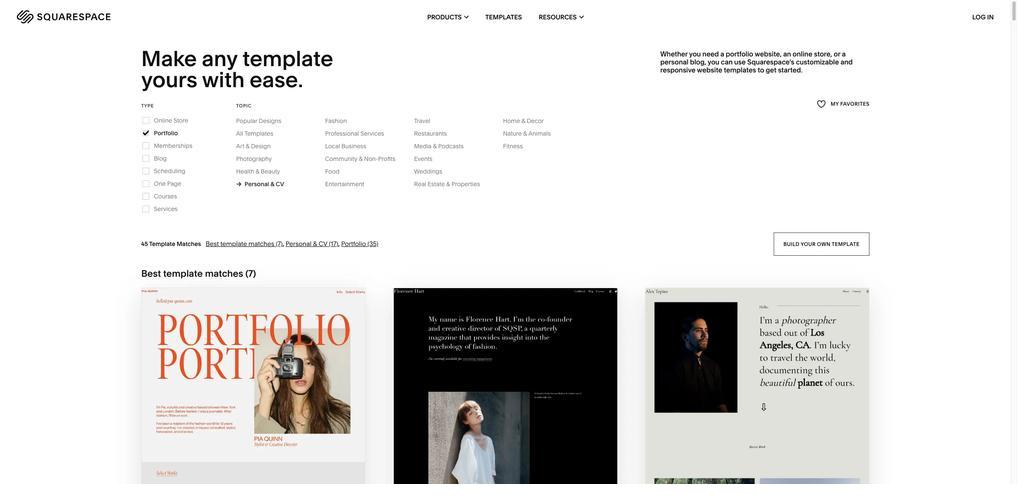 Task type: vqa. For each thing, say whether or not it's contained in the screenshot.
and
yes



Task type: describe. For each thing, give the bounding box(es) containing it.
website
[[697, 66, 723, 74]]

preview for preview tepito
[[724, 437, 761, 447]]

best for best template matches (7) , personal & cv (17) , portfolio (35)
[[206, 240, 219, 248]]

personal & cv (17) link
[[286, 240, 338, 248]]

resources button
[[539, 0, 584, 34]]

topic
[[236, 103, 252, 109]]

1 horizontal spatial you
[[708, 58, 720, 66]]

1 vertical spatial cv
[[319, 240, 328, 248]]

store,
[[814, 50, 833, 58]]

an
[[784, 50, 792, 58]]

1 , from the left
[[283, 240, 284, 248]]

portfolio (35) link
[[341, 240, 379, 248]]

online
[[793, 50, 813, 58]]

start for preview hart
[[465, 421, 490, 431]]

travel link
[[414, 117, 439, 125]]

fitness link
[[503, 143, 532, 150]]

animals
[[529, 130, 551, 137]]

decor
[[527, 117, 544, 125]]

personal & cv
[[245, 180, 284, 188]]

1 horizontal spatial personal
[[286, 240, 312, 248]]

build your own template button
[[774, 233, 870, 256]]

templates link
[[486, 0, 522, 34]]

home & decor
[[503, 117, 544, 125]]

build your own template
[[784, 241, 860, 247]]

0 vertical spatial services
[[361, 130, 384, 137]]

business
[[342, 143, 367, 150]]

art & design
[[236, 143, 271, 150]]

preview quinn link
[[220, 431, 287, 454]]

professional services link
[[325, 130, 393, 137]]

events
[[414, 155, 433, 163]]

photography link
[[236, 155, 280, 163]]

hart inside button
[[515, 421, 538, 431]]

website,
[[755, 50, 782, 58]]

fashion link
[[325, 117, 355, 125]]

all templates
[[236, 130, 273, 137]]

media
[[414, 143, 432, 150]]

weddings link
[[414, 168, 451, 175]]

health
[[236, 168, 254, 175]]

quinn inside preview quinn 'link'
[[259, 437, 287, 447]]

fitness
[[503, 143, 523, 150]]

online store
[[154, 117, 188, 124]]

popular
[[236, 117, 257, 125]]

template inside make any template yours with ease.
[[243, 46, 334, 72]]

45 template matches
[[141, 240, 201, 248]]

(7)
[[276, 240, 283, 248]]

tepito element
[[646, 288, 870, 485]]

personal & cv link
[[236, 180, 284, 188]]

with for start with hart
[[492, 421, 513, 431]]

matches for (7)
[[249, 240, 274, 248]]

matches
[[177, 240, 201, 248]]

need
[[703, 50, 719, 58]]

courses
[[154, 193, 177, 200]]

(17)
[[329, 240, 338, 248]]

quinn inside start with quinn button
[[261, 421, 288, 431]]

beauty
[[261, 168, 280, 175]]

restaurants link
[[414, 130, 456, 137]]

professional services
[[325, 130, 384, 137]]

& left (17)
[[313, 240, 317, 248]]

real
[[414, 180, 426, 188]]

events link
[[414, 155, 441, 163]]

preview hart link
[[475, 431, 536, 454]]

template inside button
[[832, 241, 860, 247]]

health & beauty link
[[236, 168, 289, 175]]

start for preview quinn
[[210, 421, 235, 431]]

media & podcasts
[[414, 143, 464, 150]]

best template matches ( 7 )
[[141, 268, 256, 280]]

local business
[[325, 143, 367, 150]]

in
[[988, 13, 994, 21]]

estate
[[428, 180, 445, 188]]

portfolio
[[726, 50, 754, 58]]

my favorites
[[831, 101, 870, 107]]

preview tepito
[[724, 437, 792, 447]]

start with quinn
[[210, 421, 288, 431]]

all templates link
[[236, 130, 282, 137]]

with inside make any template yours with ease.
[[202, 67, 245, 93]]

personal
[[661, 58, 689, 66]]

start with hart button
[[465, 414, 547, 437]]

7
[[248, 268, 253, 280]]

squarespace's
[[748, 58, 795, 66]]

)
[[253, 268, 256, 280]]

products
[[427, 13, 462, 21]]

customizable
[[796, 58, 839, 66]]

real estate & properties
[[414, 180, 480, 188]]

entertainment
[[325, 180, 364, 188]]

popular designs
[[236, 117, 282, 125]]

best template matches (7) link
[[206, 240, 283, 248]]

properties
[[452, 180, 480, 188]]

scheduling
[[154, 167, 185, 175]]

blog,
[[690, 58, 707, 66]]



Task type: locate. For each thing, give the bounding box(es) containing it.
0 vertical spatial quinn
[[261, 421, 288, 431]]

squarespace logo image
[[17, 10, 111, 24]]

cv down beauty
[[276, 180, 284, 188]]

quinn down start with quinn
[[259, 437, 287, 447]]

you left need
[[690, 50, 701, 58]]

preview tepito link
[[724, 431, 792, 454]]

a right need
[[721, 50, 725, 58]]

best right matches
[[206, 240, 219, 248]]

quinn element
[[142, 288, 365, 485]]

1 horizontal spatial preview
[[475, 437, 512, 447]]

blog
[[154, 155, 167, 162]]

with for start with quinn
[[237, 421, 258, 431]]

& right nature
[[524, 130, 527, 137]]

2 start from the left
[[465, 421, 490, 431]]

type
[[141, 103, 154, 109]]

, left personal & cv (17) link
[[283, 240, 284, 248]]

hart up preview hart
[[515, 421, 538, 431]]

quinn up preview quinn
[[261, 421, 288, 431]]

media & podcasts link
[[414, 143, 472, 150]]

local business link
[[325, 143, 375, 150]]

(35)
[[368, 240, 379, 248]]

log
[[973, 13, 986, 21]]

fashion
[[325, 117, 347, 125]]

1 vertical spatial personal
[[286, 240, 312, 248]]

0 vertical spatial cv
[[276, 180, 284, 188]]

1 preview from the left
[[220, 437, 257, 447]]

products button
[[427, 0, 469, 34]]

a right or
[[842, 50, 846, 58]]

personal right (7)
[[286, 240, 312, 248]]

& right art
[[246, 143, 250, 150]]

home
[[503, 117, 520, 125]]

page
[[167, 180, 181, 188]]

nature & animals link
[[503, 130, 559, 137]]

community
[[325, 155, 358, 163]]

0 horizontal spatial cv
[[276, 180, 284, 188]]

personal
[[245, 180, 269, 188], [286, 240, 312, 248]]

2 preview from the left
[[475, 437, 512, 447]]

2 a from the left
[[842, 50, 846, 58]]

& for beauty
[[256, 168, 260, 175]]

0 vertical spatial hart
[[515, 421, 538, 431]]

best down 45
[[141, 268, 161, 280]]

1 vertical spatial portfolio
[[341, 240, 366, 248]]

build
[[784, 241, 800, 247]]

matches for (
[[205, 268, 243, 280]]

& right media in the left top of the page
[[433, 143, 437, 150]]

preview down start with quinn
[[220, 437, 257, 447]]

food
[[325, 168, 340, 175]]

hart image
[[394, 288, 617, 485]]

hart down "start with hart"
[[514, 437, 536, 447]]

with
[[202, 67, 245, 93], [237, 421, 258, 431], [492, 421, 513, 431]]

0 horizontal spatial start
[[210, 421, 235, 431]]

or
[[834, 50, 841, 58]]

photography
[[236, 155, 272, 163]]

start up preview quinn
[[210, 421, 235, 431]]

services up business at the top of the page
[[361, 130, 384, 137]]

0 horizontal spatial best
[[141, 268, 161, 280]]

portfolio
[[154, 129, 178, 137], [341, 240, 366, 248]]

your
[[801, 241, 816, 247]]

community & non-profits link
[[325, 155, 404, 163]]

1 vertical spatial hart
[[514, 437, 536, 447]]

best template matches (7) , personal & cv (17) , portfolio (35)
[[206, 240, 379, 248]]

0 horizontal spatial templates
[[245, 130, 273, 137]]

whether
[[661, 50, 688, 58]]

matches left (7)
[[249, 240, 274, 248]]

0 horizontal spatial ,
[[283, 240, 284, 248]]

responsive
[[661, 66, 696, 74]]

& for podcasts
[[433, 143, 437, 150]]

you
[[690, 50, 701, 58], [708, 58, 720, 66]]

profits
[[378, 155, 396, 163]]

start up preview hart
[[465, 421, 490, 431]]

1 horizontal spatial best
[[206, 240, 219, 248]]

(
[[246, 268, 248, 280]]

2 horizontal spatial preview
[[724, 437, 761, 447]]

weddings
[[414, 168, 443, 175]]

0 vertical spatial portfolio
[[154, 129, 178, 137]]

templates
[[486, 13, 522, 21], [245, 130, 273, 137]]

and
[[841, 58, 853, 66]]

1 vertical spatial best
[[141, 268, 161, 280]]

preview for preview quinn
[[220, 437, 257, 447]]

0 horizontal spatial a
[[721, 50, 725, 58]]

1 start from the left
[[210, 421, 235, 431]]

non-
[[364, 155, 378, 163]]

services down courses
[[154, 205, 178, 213]]

preview for preview hart
[[475, 437, 512, 447]]

with up preview quinn
[[237, 421, 258, 431]]

best for best template matches ( 7 )
[[141, 268, 161, 280]]

0 horizontal spatial portfolio
[[154, 129, 178, 137]]

store
[[174, 117, 188, 124]]

start with quinn button
[[210, 414, 297, 437]]

1 horizontal spatial services
[[361, 130, 384, 137]]

with up topic
[[202, 67, 245, 93]]

1 horizontal spatial matches
[[249, 240, 274, 248]]

1 vertical spatial services
[[154, 205, 178, 213]]

local
[[325, 143, 340, 150]]

nature
[[503, 130, 522, 137]]

3 preview from the left
[[724, 437, 761, 447]]

templates
[[724, 66, 757, 74]]

health & beauty
[[236, 168, 280, 175]]

& down beauty
[[271, 180, 275, 188]]

& for cv
[[271, 180, 275, 188]]

1 horizontal spatial cv
[[319, 240, 328, 248]]

1 horizontal spatial a
[[842, 50, 846, 58]]

hart element
[[394, 288, 617, 485]]

0 horizontal spatial preview
[[220, 437, 257, 447]]

squarespace logo link
[[17, 10, 212, 24]]

matches left (
[[205, 268, 243, 280]]

1 horizontal spatial templates
[[486, 13, 522, 21]]

cv left (17)
[[319, 240, 328, 248]]

start inside start with quinn button
[[210, 421, 235, 431]]

services
[[361, 130, 384, 137], [154, 205, 178, 213]]

with up preview hart
[[492, 421, 513, 431]]

1 horizontal spatial start
[[465, 421, 490, 431]]

start inside start with hart button
[[465, 421, 490, 431]]

&
[[522, 117, 526, 125], [524, 130, 527, 137], [246, 143, 250, 150], [433, 143, 437, 150], [359, 155, 363, 163], [256, 168, 260, 175], [271, 180, 275, 188], [446, 180, 450, 188], [313, 240, 317, 248]]

start
[[210, 421, 235, 431], [465, 421, 490, 431]]

log             in link
[[973, 13, 994, 21]]

0 horizontal spatial matches
[[205, 268, 243, 280]]

0 horizontal spatial you
[[690, 50, 701, 58]]

0 vertical spatial best
[[206, 240, 219, 248]]

0 vertical spatial templates
[[486, 13, 522, 21]]

1 a from the left
[[721, 50, 725, 58]]

portfolio down online
[[154, 129, 178, 137]]

nature & animals
[[503, 130, 551, 137]]

own
[[818, 241, 831, 247]]

started.
[[778, 66, 803, 74]]

home & decor link
[[503, 117, 553, 125]]

personal down health & beauty
[[245, 180, 269, 188]]

can
[[721, 58, 733, 66]]

food link
[[325, 168, 348, 175]]

1 vertical spatial templates
[[245, 130, 273, 137]]

popular designs link
[[236, 117, 290, 125]]

professional
[[325, 130, 359, 137]]

1 horizontal spatial ,
[[338, 240, 340, 248]]

preview
[[220, 437, 257, 447], [475, 437, 512, 447], [724, 437, 761, 447]]

portfolio left '(35)'
[[341, 240, 366, 248]]

& left non-
[[359, 155, 363, 163]]

to
[[758, 66, 765, 74]]

travel
[[414, 117, 431, 125]]

& right estate
[[446, 180, 450, 188]]

community & non-profits
[[325, 155, 396, 163]]

& for design
[[246, 143, 250, 150]]

0 horizontal spatial services
[[154, 205, 178, 213]]

quinn image
[[142, 288, 365, 485]]

0 vertical spatial matches
[[249, 240, 274, 248]]

restaurants
[[414, 130, 447, 137]]

preview down "start with hart"
[[475, 437, 512, 447]]

2 , from the left
[[338, 240, 340, 248]]

memberships
[[154, 142, 193, 150]]

all
[[236, 130, 243, 137]]

podcasts
[[438, 143, 464, 150]]

you left can at top right
[[708, 58, 720, 66]]

preview inside 'link'
[[220, 437, 257, 447]]

& right home
[[522, 117, 526, 125]]

a
[[721, 50, 725, 58], [842, 50, 846, 58]]

quinn
[[261, 421, 288, 431], [259, 437, 287, 447]]

art & design link
[[236, 143, 279, 150]]

start with hart
[[465, 421, 538, 431]]

0 horizontal spatial personal
[[245, 180, 269, 188]]

preview left tepito
[[724, 437, 761, 447]]

online
[[154, 117, 172, 124]]

preview quinn
[[220, 437, 287, 447]]

my favorites link
[[817, 99, 870, 110]]

make
[[141, 46, 197, 72]]

& for decor
[[522, 117, 526, 125]]

make any template yours with ease.
[[141, 46, 338, 93]]

1 vertical spatial matches
[[205, 268, 243, 280]]

tepito image
[[646, 288, 870, 485]]

& right health
[[256, 168, 260, 175]]

1 horizontal spatial portfolio
[[341, 240, 366, 248]]

entertainment link
[[325, 180, 373, 188]]

1 vertical spatial quinn
[[259, 437, 287, 447]]

0 vertical spatial personal
[[245, 180, 269, 188]]

tepito
[[763, 437, 792, 447]]

, left portfolio (35) link on the left of page
[[338, 240, 340, 248]]

one page
[[154, 180, 181, 188]]

& for non-
[[359, 155, 363, 163]]

favorites
[[841, 101, 870, 107]]

& for animals
[[524, 130, 527, 137]]



